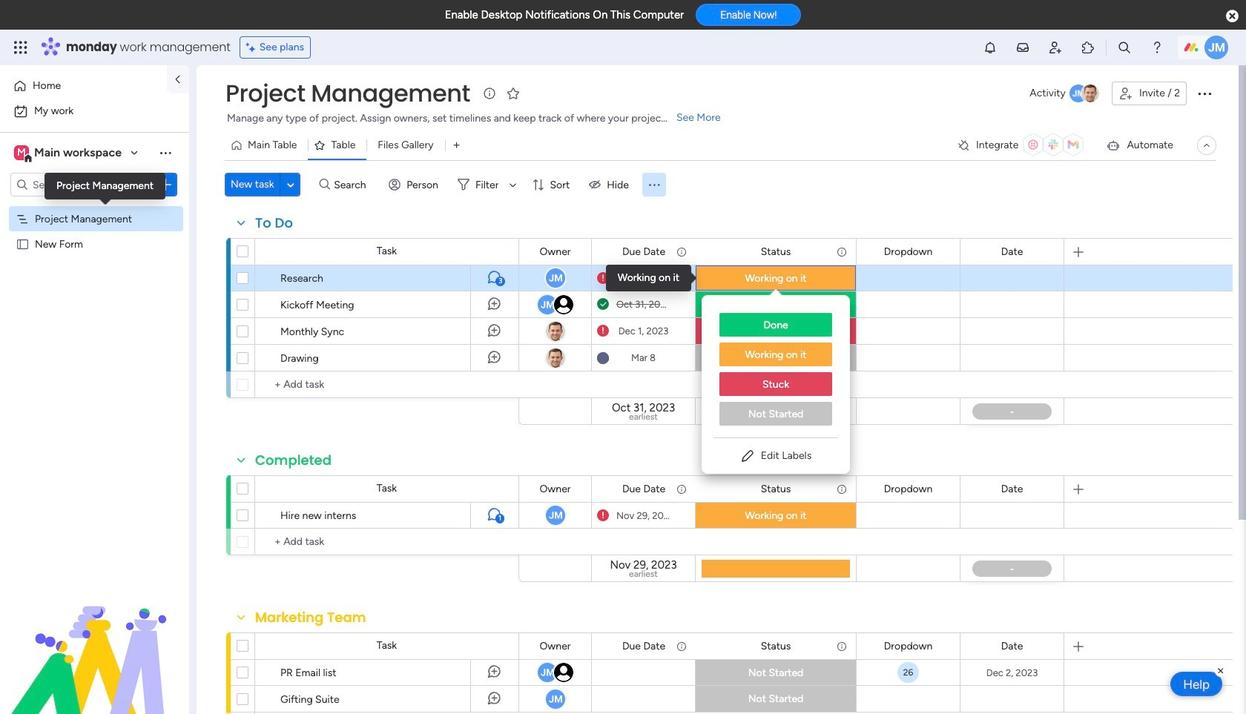 Task type: vqa. For each thing, say whether or not it's contained in the screenshot.
monday work management
no



Task type: describe. For each thing, give the bounding box(es) containing it.
Search field
[[330, 174, 375, 195]]

1 column information image from the left
[[676, 483, 688, 495]]

update feed image
[[1016, 40, 1031, 55]]

1 horizontal spatial list box
[[702, 301, 850, 438]]

0 horizontal spatial options image
[[206, 681, 218, 714]]

angle down image
[[287, 179, 294, 190]]

0 vertical spatial options image
[[158, 177, 173, 192]]

collapse board header image
[[1201, 139, 1213, 151]]

v2 done deadline image
[[597, 298, 609, 312]]

help image
[[1150, 40, 1165, 55]]

add view image
[[454, 140, 460, 151]]

see plans image
[[246, 39, 259, 56]]

2 v2 overdue deadline image from the top
[[597, 324, 609, 338]]

edit labels image
[[740, 449, 755, 464]]

1 vertical spatial options image
[[206, 654, 218, 691]]

2 column information image from the left
[[836, 483, 848, 495]]

Search in workspace field
[[31, 176, 124, 193]]

dapulse close image
[[1226, 9, 1239, 24]]



Task type: locate. For each thing, give the bounding box(es) containing it.
lottie animation image
[[0, 565, 189, 714]]

v2 overdue deadline image
[[597, 509, 609, 523]]

+ Add task text field
[[263, 376, 512, 394]]

monday marketplace image
[[1081, 40, 1096, 55]]

notifications image
[[983, 40, 998, 55]]

add to favorites image
[[506, 86, 521, 101]]

1 v2 overdue deadline image from the top
[[597, 271, 609, 285]]

1 horizontal spatial options image
[[1196, 85, 1214, 102]]

column information image
[[676, 483, 688, 495], [836, 483, 848, 495]]

0 horizontal spatial options image
[[158, 177, 173, 192]]

0 horizontal spatial list box
[[0, 203, 189, 457]]

workspace image
[[14, 145, 29, 161]]

None field
[[222, 78, 474, 109], [252, 214, 297, 233], [536, 244, 575, 260], [619, 244, 669, 260], [757, 244, 795, 260], [880, 244, 937, 260], [998, 244, 1027, 260], [252, 451, 335, 470], [536, 481, 575, 497], [619, 481, 669, 497], [757, 481, 795, 497], [880, 481, 937, 497], [998, 481, 1027, 497], [252, 608, 370, 628], [536, 638, 575, 655], [619, 638, 669, 655], [757, 638, 795, 655], [880, 638, 937, 655], [998, 638, 1027, 655], [222, 78, 474, 109], [252, 214, 297, 233], [536, 244, 575, 260], [619, 244, 669, 260], [757, 244, 795, 260], [880, 244, 937, 260], [998, 244, 1027, 260], [252, 451, 335, 470], [536, 481, 575, 497], [619, 481, 669, 497], [757, 481, 795, 497], [880, 481, 937, 497], [998, 481, 1027, 497], [252, 608, 370, 628], [536, 638, 575, 655], [619, 638, 669, 655], [757, 638, 795, 655], [880, 638, 937, 655], [998, 638, 1027, 655]]

show board description image
[[481, 86, 498, 101]]

option
[[9, 74, 158, 98], [9, 99, 180, 123], [0, 205, 189, 208], [720, 313, 832, 338], [720, 343, 832, 368], [720, 372, 832, 398], [720, 402, 832, 427]]

v2 overdue deadline image down v2 done deadline 'icon' on the top left
[[597, 324, 609, 338]]

1 horizontal spatial options image
[[206, 654, 218, 691]]

1 vertical spatial options image
[[206, 681, 218, 714]]

workspace selection element
[[14, 144, 124, 163]]

options image
[[158, 177, 173, 192], [206, 654, 218, 691]]

arrow down image
[[504, 176, 522, 194]]

search everything image
[[1117, 40, 1132, 55]]

lottie animation element
[[0, 565, 189, 714]]

public board image
[[16, 237, 30, 251]]

list box
[[0, 203, 189, 457], [702, 301, 850, 438]]

0 vertical spatial v2 overdue deadline image
[[597, 271, 609, 285]]

column information image
[[676, 246, 688, 258], [836, 246, 848, 258], [676, 641, 688, 653], [836, 641, 848, 653]]

+ Add task text field
[[263, 533, 512, 551]]

select product image
[[13, 40, 28, 55]]

1 vertical spatial v2 overdue deadline image
[[597, 324, 609, 338]]

v2 overdue deadline image up v2 done deadline 'icon' on the top left
[[597, 271, 609, 285]]

0 horizontal spatial column information image
[[676, 483, 688, 495]]

invite members image
[[1048, 40, 1063, 55]]

0 vertical spatial options image
[[1196, 85, 1214, 102]]

1 horizontal spatial column information image
[[836, 483, 848, 495]]

v2 search image
[[319, 176, 330, 193]]

jeremy miller image
[[1205, 36, 1229, 59]]

workspace options image
[[158, 145, 173, 160]]

options image
[[1196, 85, 1214, 102], [206, 681, 218, 714]]

menu image
[[647, 177, 662, 192]]

v2 overdue deadline image
[[597, 271, 609, 285], [597, 324, 609, 338]]



